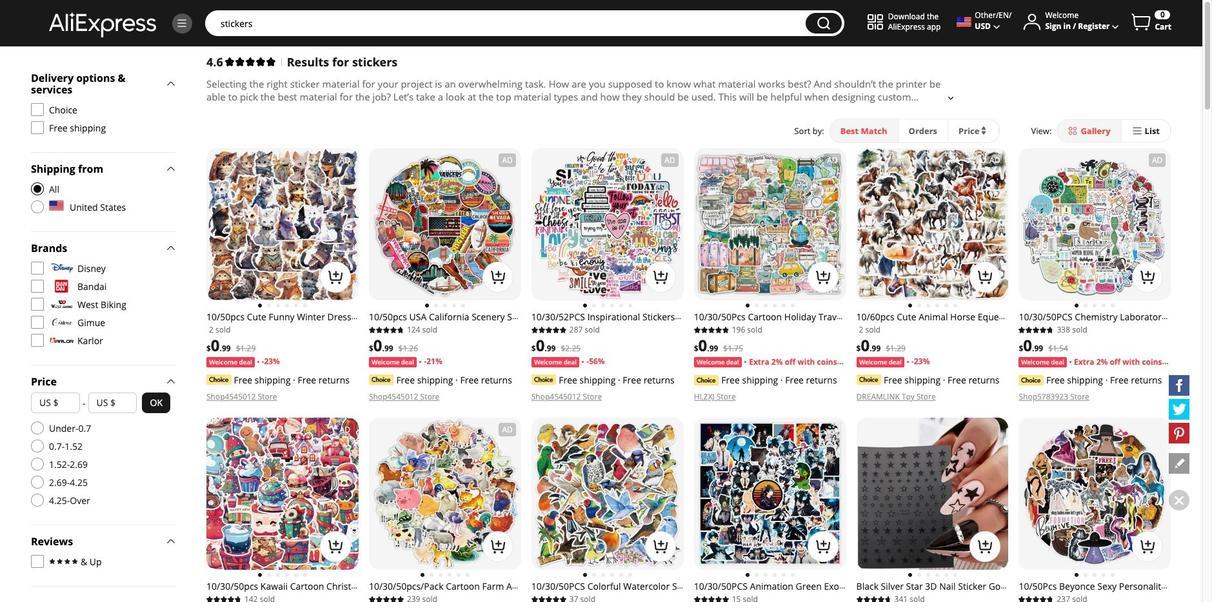 Task type: vqa. For each thing, say whether or not it's contained in the screenshot.
200 Sheets/Box Disney Cartoon Pull Out Stickers Princess Frozen Mickey Mouse Minnie Sticker Girl Boy Teacher Reward Toys Gift image
no



Task type: locate. For each thing, give the bounding box(es) containing it.
2 4ftxrwp image from the top
[[31, 262, 44, 275]]

3 4ftxrwp image from the top
[[31, 298, 44, 311]]

10/30/50pcs cartoon holiday travel stickers for suitcase skateboard laptop luggage phone car styling diy decal pegatinas image
[[694, 148, 846, 301]]

4 4ftxrwp image from the top
[[31, 556, 44, 569]]

4ftxrwp image
[[31, 103, 44, 116], [31, 280, 44, 293], [31, 316, 44, 329], [31, 334, 44, 347]]

None button
[[806, 13, 842, 34]]

1 11l24uk image from the top
[[31, 201, 44, 214]]

2 11l24uk image from the top
[[31, 422, 44, 435]]

10/60pcs cute animal horse equestrianism graffiti stickers diy scrapbooking luggage fridge car graffiti decoration sticker toy image
[[857, 148, 1009, 301]]

4ftxrwp image
[[31, 121, 44, 134], [31, 262, 44, 275], [31, 298, 44, 311], [31, 556, 44, 569]]

1 4ftxrwp image from the top
[[31, 121, 44, 134]]

11l24uk image
[[31, 494, 44, 507]]

4 11l24uk image from the top
[[31, 458, 44, 471]]

10/50pcs usa california scenery stickers forest grizzly sunny beach surfing vacation decal sticker to diy laptop phone guitar image
[[369, 148, 521, 301]]

11l24uk image
[[31, 201, 44, 214], [31, 422, 44, 435], [31, 440, 44, 453], [31, 458, 44, 471], [31, 476, 44, 489]]

3 4ftxrwp image from the top
[[31, 316, 44, 329]]

10/30/50pcs colorful watercolor style bird graffiti sticker toy decoration notebook kids gift ipad pvcwaterproofstickerwholesale image
[[532, 418, 684, 571]]



Task type: describe. For each thing, give the bounding box(es) containing it.
report fraud item image
[[1161, 151, 1169, 159]]

10/30/50pcs kawaii cartoon christmas art aesthetic stickers pack for kids toy diary laptop scrapbook decoration graffiti sticker image
[[206, 418, 359, 571]]

10/50pcs cute funny winter dressed cat animal cartoon stickers diy scrapbooking phone snowboard motorcycle luggage sticker toy image
[[206, 148, 359, 301]]

black silver star 3d nail sticker gold heart english letter image adhensive slider foil winter manicure nail art decoration nfcb image
[[857, 418, 1009, 571]]

10/30/50pcs animation green exorcist personality decoration graffiti waterproof sticker notebook refrigerator water cupwholesale image
[[694, 418, 846, 571]]

jordan 4 text field
[[214, 17, 799, 30]]

10/30/50pcs/pack cartoon farm animals stickers waterproof skateboard motorcycle guitar luggage laptop bicycle sticker kids toys image
[[369, 418, 521, 571]]

10/30/52pcs inspirational stickers motivational phrases life quotes decals diy laptop study room scrapbooking stickers toy image
[[532, 148, 684, 301]]

4 4ftxrwp image from the top
[[31, 334, 44, 347]]

5 11l24uk image from the top
[[31, 476, 44, 489]]

1 4ftxrwp image from the top
[[31, 103, 44, 116]]

10/30/50pcs chemistry laboratory stickers for waterproof decal laptop motorcycle luggage snowboard fridge phone car sticker image
[[1019, 148, 1171, 301]]

1sqid_b image
[[176, 17, 188, 29]]

10/50pcs beyonce sexy personality graffiti waterproof sticker suitcase notebook refrigerator skateboardstationeryboxwholesale image
[[1019, 418, 1171, 571]]

3 11l24uk image from the top
[[31, 440, 44, 453]]

2 4ftxrwp image from the top
[[31, 280, 44, 293]]



